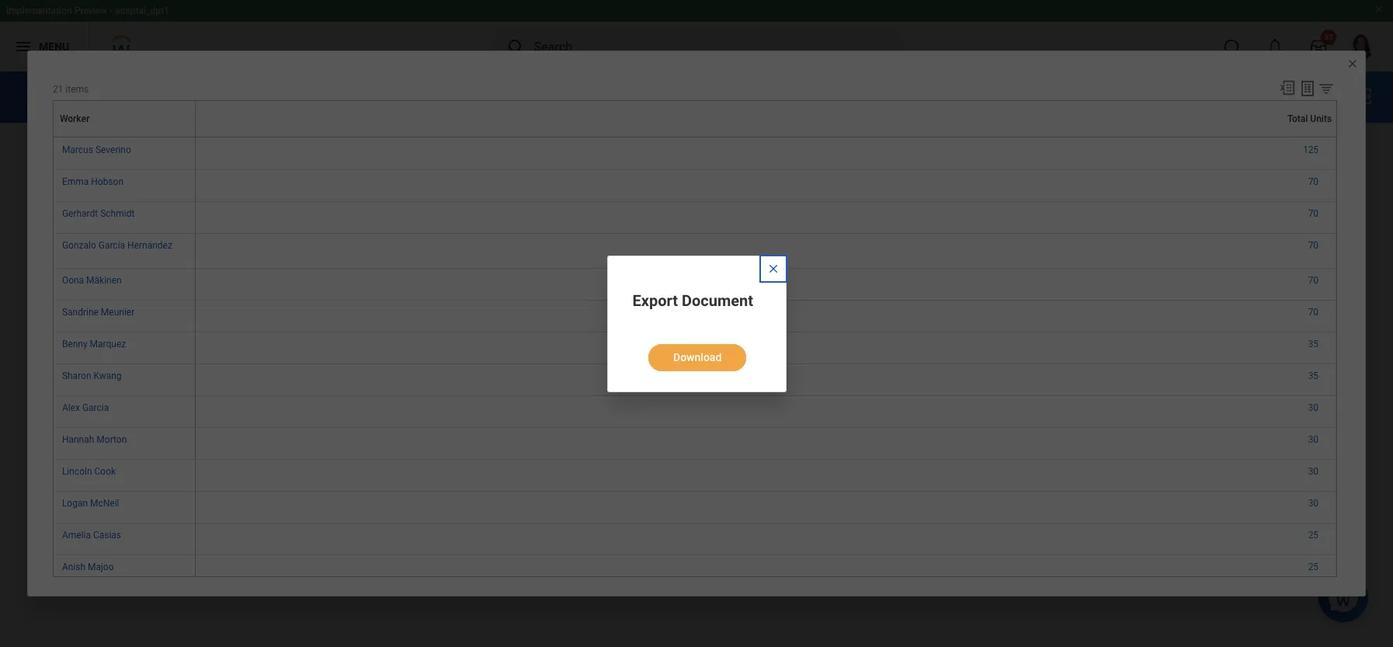 Task type: describe. For each thing, give the bounding box(es) containing it.
30 for third 30 button from the bottom of the page
[[1309, 434, 1319, 445]]

4 70 button from the top
[[1309, 274, 1322, 287]]

0 vertical spatial total
[[1288, 113, 1309, 124]]

anish majoo link
[[62, 559, 114, 573]]

worker
[[60, 113, 89, 124]]

oona mäkinen link
[[62, 272, 122, 286]]

benny
[[62, 339, 88, 350]]

2 70 button from the top
[[1309, 208, 1322, 220]]

5 70 from the top
[[1309, 307, 1319, 318]]

0 vertical spatial close image
[[1347, 58, 1360, 70]]

3 70 button from the top
[[1309, 239, 1322, 252]]

close environment banner image
[[1375, 5, 1385, 14]]

hernández
[[128, 240, 172, 251]]

2 30 button from the top
[[1309, 434, 1322, 446]]

1 25 button from the top
[[1309, 529, 1322, 542]]

0 vertical spatial total units
[[1288, 113, 1333, 124]]

marquez
[[90, 339, 126, 350]]

mäkinen
[[86, 275, 122, 286]]

download
[[673, 351, 722, 363]]

alex
[[62, 403, 80, 413]]

anish majoo
[[62, 562, 114, 573]]

preview
[[74, 5, 107, 16]]

125 button
[[1304, 143, 1322, 156]]

emma
[[62, 176, 89, 187]]

alex garcia
[[62, 403, 109, 413]]

marcus
[[62, 144, 93, 155]]

2 25 button from the top
[[1309, 561, 1322, 574]]

sandrine meunier
[[62, 307, 135, 318]]

export document dialog
[[607, 255, 787, 392]]

hannah morton link
[[62, 431, 127, 445]]

lincoln
[[62, 466, 92, 477]]

hobson
[[91, 176, 124, 187]]

4 70 from the top
[[1309, 275, 1319, 286]]

implementation preview -   adeptai_dpt1 banner
[[0, 0, 1394, 71]]

30 for second 30 button from the bottom of the page
[[1309, 466, 1319, 477]]

cook
[[94, 466, 116, 477]]

35 for first 35 button
[[1309, 339, 1319, 350]]

logan mcneil
[[62, 498, 119, 509]]

download region
[[633, 331, 762, 373]]

3 70 from the top
[[1309, 240, 1319, 251]]

export to excel image for view printable version (pdf) image
[[1319, 87, 1338, 106]]

emma hobson
[[62, 176, 124, 187]]

search image
[[506, 37, 525, 56]]

adeptai_dpt1
[[115, 5, 169, 16]]

lincoln cook
[[62, 466, 116, 477]]

profile logan mcneil element
[[1341, 30, 1385, 64]]

export document
[[633, 291, 754, 310]]

-
[[110, 5, 113, 16]]

schmidt
[[100, 208, 135, 219]]

view printable version (pdf) image
[[1357, 87, 1375, 106]]

gerhardt schmidt link
[[62, 205, 135, 219]]

1 70 from the top
[[1309, 176, 1319, 187]]

document
[[682, 291, 754, 310]]

row element
[[55, 101, 198, 136]]

total inside learning leaderboard main content
[[40, 528, 61, 539]]

35 for second 35 button from the top
[[1309, 371, 1319, 382]]

export to worksheets image
[[1299, 80, 1318, 98]]

learning leaderboard
[[31, 88, 184, 107]]

total units inside learning leaderboard main content
[[40, 528, 85, 539]]

30 for 1st 30 button from the top of the page
[[1309, 403, 1319, 413]]

gerhardt schmidt
[[62, 208, 135, 219]]

sharon kwang
[[62, 371, 122, 382]]

hannah
[[62, 434, 94, 445]]



Task type: locate. For each thing, give the bounding box(es) containing it.
1 vertical spatial total units
[[40, 528, 85, 539]]

21 items
[[53, 84, 89, 95]]

items
[[66, 84, 89, 95]]

2 35 from the top
[[1309, 371, 1319, 382]]

sharon
[[62, 371, 91, 382]]

1 70 button from the top
[[1309, 176, 1322, 188]]

learning
[[31, 88, 92, 107]]

gerhardt
[[62, 208, 98, 219]]

0 vertical spatial 25 button
[[1309, 529, 1322, 542]]

severino
[[95, 144, 131, 155]]

mcneil
[[90, 498, 119, 509]]

0 horizontal spatial total
[[40, 528, 61, 539]]

benny marquez
[[62, 339, 126, 350]]

garcía
[[98, 240, 125, 251]]

learning leaderboard main content
[[0, 71, 1394, 573]]

1 horizontal spatial total units
[[1288, 113, 1333, 124]]

1 horizontal spatial total
[[1288, 113, 1309, 124]]

0 vertical spatial 35 button
[[1309, 338, 1322, 351]]

gonzalo
[[62, 240, 96, 251]]

35 button
[[1309, 338, 1322, 351], [1309, 370, 1322, 382]]

units down logan
[[64, 528, 85, 539]]

1 30 button from the top
[[1309, 402, 1322, 414]]

sandrine meunier link
[[62, 304, 135, 318]]

gonzalo garcía hernández link
[[62, 237, 172, 251]]

3 30 button from the top
[[1309, 465, 1322, 478]]

0 horizontal spatial export to excel image
[[1280, 80, 1297, 97]]

morton
[[97, 434, 127, 445]]

hannah morton
[[62, 434, 127, 445]]

1 vertical spatial 25
[[1309, 562, 1319, 573]]

70
[[1309, 176, 1319, 187], [1309, 208, 1319, 219], [1309, 240, 1319, 251], [1309, 275, 1319, 286], [1309, 307, 1319, 318]]

logan
[[62, 498, 88, 509]]

sandrine
[[62, 307, 99, 318]]

0 horizontal spatial total units
[[40, 528, 85, 539]]

2 35 button from the top
[[1309, 370, 1322, 382]]

garcia
[[82, 403, 109, 413]]

units
[[1311, 113, 1333, 124], [64, 528, 85, 539]]

marcus severino link
[[62, 141, 131, 155]]

total units down export to worksheets icon
[[1288, 113, 1333, 124]]

logan mcneil link
[[62, 495, 119, 509]]

inbox large image
[[1312, 39, 1327, 54]]

amelia casias link
[[62, 527, 121, 541]]

5 70 button from the top
[[1309, 306, 1322, 319]]

830
[[96, 528, 112, 539]]

25 for first the 25 button
[[1309, 530, 1319, 541]]

benny marquez link
[[62, 336, 126, 350]]

25 for 1st the 25 button from the bottom
[[1309, 562, 1319, 573]]

2 30 from the top
[[1309, 434, 1319, 445]]

kwang
[[94, 371, 122, 382]]

select to filter grid data image
[[1319, 80, 1336, 97]]

4 30 button from the top
[[1309, 497, 1322, 510]]

1 vertical spatial units
[[64, 528, 85, 539]]

toolbar
[[1273, 80, 1338, 100]]

1 vertical spatial close image
[[767, 262, 780, 275]]

casias
[[93, 530, 121, 541]]

3 30 from the top
[[1309, 466, 1319, 477]]

total
[[1288, 113, 1309, 124], [40, 528, 61, 539]]

anish
[[62, 562, 86, 573]]

125
[[1304, 144, 1319, 155]]

amelia
[[62, 530, 91, 541]]

4 30 from the top
[[1309, 498, 1319, 509]]

export to excel image left export to worksheets icon
[[1280, 80, 1297, 97]]

30 button
[[1309, 402, 1322, 414], [1309, 434, 1322, 446], [1309, 465, 1322, 478], [1309, 497, 1322, 510]]

830 button
[[96, 527, 115, 540]]

25 button
[[1309, 529, 1322, 542], [1309, 561, 1322, 574]]

1 horizontal spatial export to excel image
[[1319, 87, 1338, 106]]

total down export to worksheets icon
[[1288, 113, 1309, 124]]

sharon kwang link
[[62, 368, 122, 382]]

1 vertical spatial total
[[40, 528, 61, 539]]

1 vertical spatial 35
[[1309, 371, 1319, 382]]

30
[[1309, 403, 1319, 413], [1309, 434, 1319, 445], [1309, 466, 1319, 477], [1309, 498, 1319, 509]]

download button
[[648, 344, 747, 371]]

35
[[1309, 339, 1319, 350], [1309, 371, 1319, 382]]

gonzalo garcía hernández
[[62, 240, 172, 251]]

lincoln cook link
[[62, 463, 116, 477]]

1 25 from the top
[[1309, 530, 1319, 541]]

25
[[1309, 530, 1319, 541], [1309, 562, 1319, 573]]

0 horizontal spatial units
[[64, 528, 85, 539]]

0 vertical spatial 35
[[1309, 339, 1319, 350]]

close image
[[1347, 58, 1360, 70], [767, 262, 780, 275]]

total left amelia
[[40, 528, 61, 539]]

close image inside export document dialog
[[767, 262, 780, 275]]

0 vertical spatial 25
[[1309, 530, 1319, 541]]

emma hobson link
[[62, 173, 124, 187]]

marcus severino
[[62, 144, 131, 155]]

export to excel image
[[1280, 80, 1297, 97], [1319, 87, 1338, 106]]

21
[[53, 84, 63, 95]]

0 vertical spatial units
[[1311, 113, 1333, 124]]

export to excel image for export to worksheets icon
[[1280, 80, 1297, 97]]

notifications large image
[[1268, 39, 1284, 54]]

1 35 from the top
[[1309, 339, 1319, 350]]

meunier
[[101, 307, 135, 318]]

leaderboard
[[96, 88, 184, 107]]

total units down logan
[[40, 528, 85, 539]]

learning leaderboard link
[[31, 88, 184, 107]]

1 35 button from the top
[[1309, 338, 1322, 351]]

units down select to filter grid data 'icon'
[[1311, 113, 1333, 124]]

export to excel image right export to worksheets icon
[[1319, 87, 1338, 106]]

oona mäkinen
[[62, 275, 122, 286]]

configure and view chart data image
[[1325, 140, 1342, 158]]

majoo
[[88, 562, 114, 573]]

30 for first 30 button from the bottom of the page
[[1309, 498, 1319, 509]]

1 vertical spatial 35 button
[[1309, 370, 1322, 382]]

export
[[633, 291, 678, 310]]

1 horizontal spatial units
[[1311, 113, 1333, 124]]

70 button
[[1309, 176, 1322, 188], [1309, 208, 1322, 220], [1309, 239, 1322, 252], [1309, 274, 1322, 287], [1309, 306, 1322, 319]]

alex garcia link
[[62, 399, 109, 413]]

total units
[[1288, 113, 1333, 124], [40, 528, 85, 539]]

0 horizontal spatial close image
[[767, 262, 780, 275]]

1 vertical spatial 25 button
[[1309, 561, 1322, 574]]

oona
[[62, 275, 84, 286]]

units inside learning leaderboard main content
[[64, 528, 85, 539]]

2 70 from the top
[[1309, 208, 1319, 219]]

1 30 from the top
[[1309, 403, 1319, 413]]

amelia casias
[[62, 530, 121, 541]]

2 25 from the top
[[1309, 562, 1319, 573]]

1 horizontal spatial close image
[[1347, 58, 1360, 70]]

implementation
[[6, 5, 72, 16]]

implementation preview -   adeptai_dpt1
[[6, 5, 169, 16]]



Task type: vqa. For each thing, say whether or not it's contained in the screenshot.
"Anish Majoo"
yes



